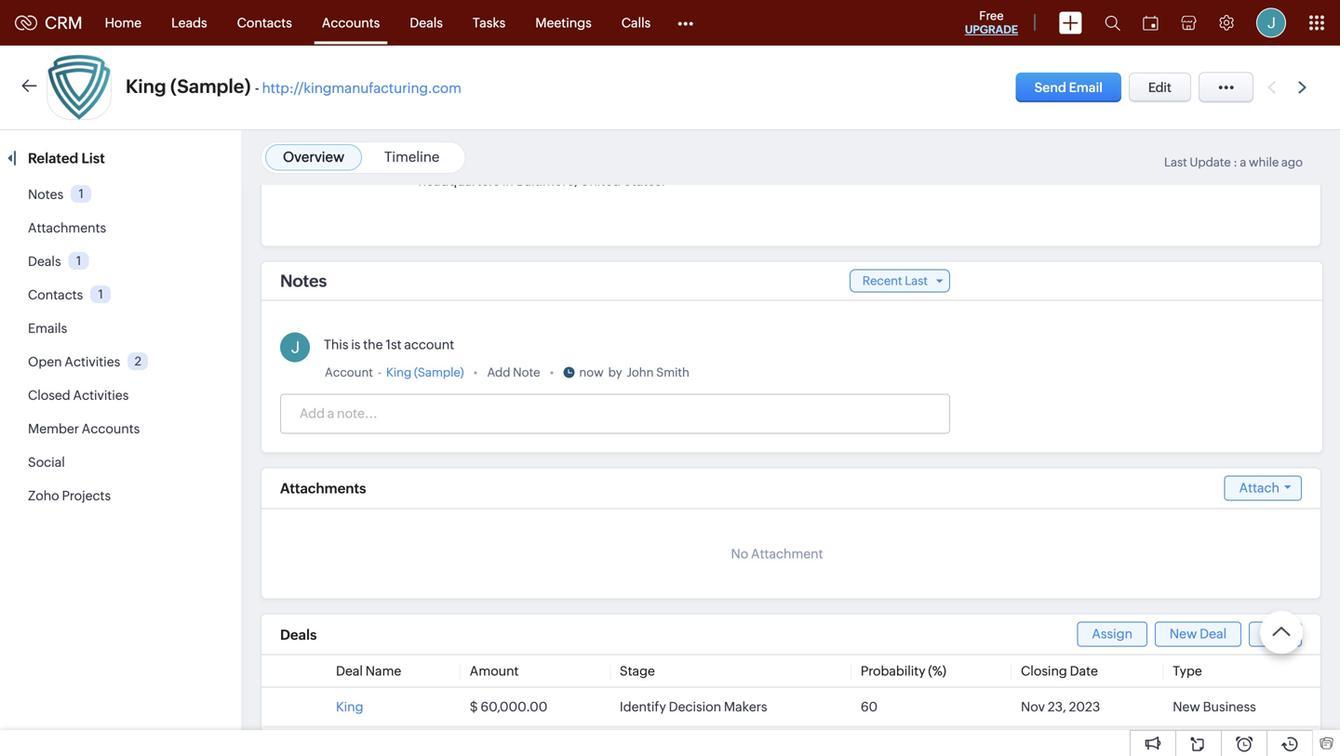 Task type: describe. For each thing, give the bounding box(es) containing it.
by john smith
[[608, 366, 690, 380]]

closed
[[28, 388, 70, 403]]

assign link
[[1077, 624, 1148, 649]]

activities for open activities
[[65, 355, 120, 370]]

probability
[[861, 666, 926, 681]]

overview link
[[283, 149, 345, 165]]

king is a multinational electronics contract manufacturing company with its headquarters in baltimore, united states.
[[418, 159, 874, 189]]

smith
[[656, 366, 690, 380]]

edit link
[[1249, 624, 1302, 649]]

add note link
[[487, 364, 540, 382]]

1 • from the left
[[473, 366, 478, 380]]

1 vertical spatial last
[[905, 274, 928, 288]]

1 horizontal spatial deals link
[[395, 0, 458, 45]]

decision
[[669, 702, 722, 717]]

business
[[1203, 702, 1256, 717]]

a inside king is a multinational electronics contract manufacturing company with its headquarters in baltimore, united states.
[[461, 159, 468, 174]]

23,
[[1048, 702, 1067, 717]]

1 vertical spatial deals link
[[28, 254, 61, 269]]

tasks
[[473, 15, 506, 30]]

2 horizontal spatial deals
[[410, 15, 443, 30]]

headquarters
[[418, 174, 500, 189]]

home
[[105, 15, 142, 30]]

is for this
[[351, 337, 361, 352]]

timeline link
[[384, 149, 440, 165]]

type link
[[1173, 666, 1202, 681]]

list
[[81, 150, 105, 167]]

open
[[28, 355, 62, 370]]

profile element
[[1246, 0, 1298, 45]]

2023
[[1069, 702, 1101, 717]]

1 for contacts
[[98, 288, 103, 301]]

stage
[[620, 666, 655, 681]]

social
[[28, 455, 65, 470]]

create menu image
[[1059, 12, 1083, 34]]

king for king (sample) - http://kingmanufacturing.com
[[126, 76, 166, 97]]

60
[[861, 702, 878, 717]]

king (sample) - http://kingmanufacturing.com
[[126, 76, 462, 97]]

search element
[[1094, 0, 1132, 46]]

Other Modules field
[[666, 8, 706, 38]]

0 vertical spatial notes
[[28, 187, 63, 202]]

edit inside 'link'
[[1264, 629, 1287, 644]]

- inside king (sample) - http://kingmanufacturing.com
[[255, 80, 259, 96]]

related list
[[28, 150, 108, 167]]

king for king
[[336, 702, 363, 717]]

account
[[325, 366, 373, 380]]

new deal
[[1170, 629, 1227, 644]]

leads link
[[157, 0, 222, 45]]

home link
[[90, 0, 157, 45]]

new for new deal
[[1170, 629, 1197, 644]]

send email button
[[1016, 73, 1122, 102]]

crm
[[45, 13, 82, 32]]

1 vertical spatial deal
[[336, 666, 363, 681]]

account
[[404, 337, 454, 352]]

(%)
[[928, 666, 947, 681]]

timeline
[[384, 149, 440, 165]]

2 • from the left
[[550, 366, 554, 380]]

last update : a while ago
[[1165, 155, 1303, 169]]

its
[[858, 159, 872, 174]]

send email
[[1035, 80, 1103, 95]]

type
[[1173, 666, 1202, 681]]

probability (%) link
[[861, 666, 947, 681]]

closed activities
[[28, 388, 129, 403]]

closing date
[[1021, 666, 1098, 681]]

1 vertical spatial contacts
[[28, 288, 83, 303]]

0 horizontal spatial contacts link
[[28, 288, 83, 303]]

update
[[1190, 155, 1231, 169]]

electronics
[[552, 159, 619, 174]]

next record image
[[1299, 81, 1311, 94]]

edit inside button
[[1149, 80, 1172, 95]]

the
[[363, 337, 383, 352]]

multinational
[[470, 159, 550, 174]]

in
[[502, 174, 514, 189]]

baltimore,
[[516, 174, 578, 189]]

attach link
[[1225, 478, 1302, 503]]

now
[[579, 366, 604, 380]]

0 vertical spatial (sample)
[[170, 76, 251, 97]]

overview
[[283, 149, 345, 165]]

projects
[[62, 489, 111, 504]]

0 horizontal spatial attachments
[[28, 221, 106, 236]]

search image
[[1105, 15, 1121, 31]]

john
[[627, 366, 654, 380]]

no
[[731, 549, 749, 564]]

by
[[608, 366, 622, 380]]

new for new business
[[1173, 702, 1201, 717]]

previous record image
[[1268, 81, 1276, 94]]

new business
[[1173, 702, 1256, 717]]

name
[[366, 666, 402, 681]]

ago
[[1282, 155, 1303, 169]]

date
[[1070, 666, 1098, 681]]

leads
[[171, 15, 207, 30]]

email
[[1069, 80, 1103, 95]]

tasks link
[[458, 0, 521, 45]]



Task type: vqa. For each thing, say whether or not it's contained in the screenshot.
Developer Space "dropdown button"
no



Task type: locate. For each thing, give the bounding box(es) containing it.
60,000.00
[[481, 702, 548, 717]]

notes link
[[28, 187, 63, 202]]

1 horizontal spatial last
[[1165, 155, 1188, 169]]

1 vertical spatial accounts
[[82, 422, 140, 437]]

http://kingmanufacturing.com
[[262, 80, 462, 96]]

0 horizontal spatial a
[[461, 159, 468, 174]]

0 vertical spatial attachments
[[28, 221, 106, 236]]

0 horizontal spatial edit
[[1149, 80, 1172, 95]]

upgrade
[[965, 23, 1018, 36]]

1 horizontal spatial deal
[[1200, 629, 1227, 644]]

1 horizontal spatial attachments
[[280, 482, 366, 499]]

new up type link
[[1170, 629, 1197, 644]]

last left update
[[1165, 155, 1188, 169]]

closed activities link
[[28, 388, 129, 403]]

emails
[[28, 321, 67, 336]]

probability (%)
[[861, 666, 947, 681]]

contacts link up king (sample) - http://kingmanufacturing.com
[[222, 0, 307, 45]]

(sample) down account
[[414, 366, 464, 380]]

deal left name
[[336, 666, 363, 681]]

1 down attachments link
[[76, 254, 81, 268]]

account - king (sample) • add note •
[[325, 366, 554, 380]]

0 vertical spatial -
[[255, 80, 259, 96]]

0 vertical spatial contacts link
[[222, 0, 307, 45]]

nov
[[1021, 702, 1045, 717]]

edit button
[[1129, 73, 1192, 102]]

activities
[[65, 355, 120, 370], [73, 388, 129, 403]]

assign
[[1092, 629, 1133, 644]]

accounts down closed activities
[[82, 422, 140, 437]]

send
[[1035, 80, 1067, 95]]

social link
[[28, 455, 65, 470]]

$
[[470, 702, 478, 717]]

king left in
[[418, 159, 446, 174]]

notes down related
[[28, 187, 63, 202]]

2
[[135, 355, 141, 368]]

note
[[513, 366, 540, 380]]

identify decision makers
[[620, 702, 768, 717]]

open activities
[[28, 355, 120, 370]]

1 right notes link
[[79, 187, 84, 201]]

king down 1st
[[386, 366, 412, 380]]

accounts up http://kingmanufacturing.com link
[[322, 15, 380, 30]]

1 horizontal spatial notes
[[280, 272, 327, 291]]

1 vertical spatial notes
[[280, 272, 327, 291]]

while
[[1249, 155, 1279, 169]]

united
[[581, 174, 621, 189]]

free
[[980, 9, 1004, 23]]

king down home link
[[126, 76, 166, 97]]

0 horizontal spatial accounts
[[82, 422, 140, 437]]

deals
[[410, 15, 443, 30], [28, 254, 61, 269], [280, 629, 317, 645]]

Add a note... field
[[281, 404, 949, 423]]

1 horizontal spatial contacts
[[237, 15, 292, 30]]

related
[[28, 150, 78, 167]]

king link
[[336, 702, 363, 717]]

1 for notes
[[79, 187, 84, 201]]

1 vertical spatial -
[[378, 366, 382, 380]]

states.
[[624, 174, 666, 189]]

• right "note"
[[550, 366, 554, 380]]

activities up member accounts
[[73, 388, 129, 403]]

contacts link up the emails
[[28, 288, 83, 303]]

1 horizontal spatial -
[[378, 366, 382, 380]]

deal
[[1200, 629, 1227, 644], [336, 666, 363, 681]]

1 vertical spatial contacts link
[[28, 288, 83, 303]]

1 vertical spatial edit
[[1264, 629, 1287, 644]]

0 horizontal spatial (sample)
[[170, 76, 251, 97]]

create menu element
[[1048, 0, 1094, 45]]

1 vertical spatial deals
[[28, 254, 61, 269]]

deal up type on the bottom of the page
[[1200, 629, 1227, 644]]

edit down "calendar" icon
[[1149, 80, 1172, 95]]

attachment
[[751, 549, 823, 564]]

0 vertical spatial last
[[1165, 155, 1188, 169]]

is right timeline
[[449, 159, 458, 174]]

calls link
[[607, 0, 666, 45]]

recent
[[863, 274, 903, 288]]

stage link
[[620, 666, 655, 681]]

1 horizontal spatial accounts
[[322, 15, 380, 30]]

0 vertical spatial activities
[[65, 355, 120, 370]]

0 vertical spatial edit
[[1149, 80, 1172, 95]]

:
[[1234, 155, 1238, 169]]

closing date link
[[1021, 666, 1098, 681]]

1 horizontal spatial (sample)
[[414, 366, 464, 380]]

free upgrade
[[965, 9, 1018, 36]]

recent last
[[863, 274, 928, 288]]

member accounts link
[[28, 422, 140, 437]]

emails link
[[28, 321, 67, 336]]

zoho projects link
[[28, 489, 111, 504]]

nov 23, 2023
[[1021, 702, 1101, 717]]

0 horizontal spatial •
[[473, 366, 478, 380]]

manufacturing
[[676, 159, 766, 174]]

is
[[449, 159, 458, 174], [351, 337, 361, 352]]

0 horizontal spatial is
[[351, 337, 361, 352]]

1 horizontal spatial deals
[[280, 629, 317, 645]]

1 horizontal spatial •
[[550, 366, 554, 380]]

makers
[[724, 702, 768, 717]]

0 vertical spatial accounts
[[322, 15, 380, 30]]

0 horizontal spatial last
[[905, 274, 928, 288]]

1 vertical spatial attachments
[[280, 482, 366, 499]]

activities up 'closed activities' link
[[65, 355, 120, 370]]

company
[[769, 159, 826, 174]]

is for king
[[449, 159, 458, 174]]

calendar image
[[1143, 15, 1159, 30]]

king
[[126, 76, 166, 97], [418, 159, 446, 174], [386, 366, 412, 380], [336, 702, 363, 717]]

logo image
[[15, 15, 37, 30]]

amount
[[470, 666, 519, 681]]

0 vertical spatial contacts
[[237, 15, 292, 30]]

1 vertical spatial 1
[[76, 254, 81, 268]]

is left the
[[351, 337, 361, 352]]

is inside king is a multinational electronics contract manufacturing company with its headquarters in baltimore, united states.
[[449, 159, 458, 174]]

(sample) down leads
[[170, 76, 251, 97]]

• left add
[[473, 366, 478, 380]]

notes up this
[[280, 272, 327, 291]]

contacts up king (sample) - http://kingmanufacturing.com
[[237, 15, 292, 30]]

1 vertical spatial new
[[1173, 702, 1201, 717]]

closing
[[1021, 666, 1068, 681]]

0 vertical spatial deals link
[[395, 0, 458, 45]]

0 horizontal spatial deal
[[336, 666, 363, 681]]

1 horizontal spatial contacts link
[[222, 0, 307, 45]]

0 horizontal spatial contacts
[[28, 288, 83, 303]]

calls
[[622, 15, 651, 30]]

1 up the open activities
[[98, 288, 103, 301]]

edit right new deal on the right bottom of page
[[1264, 629, 1287, 644]]

crm link
[[15, 13, 82, 32]]

0 vertical spatial 1
[[79, 187, 84, 201]]

last right recent
[[905, 274, 928, 288]]

1 horizontal spatial a
[[1240, 155, 1247, 169]]

0 horizontal spatial notes
[[28, 187, 63, 202]]

0 vertical spatial deal
[[1200, 629, 1227, 644]]

0 horizontal spatial -
[[255, 80, 259, 96]]

2 vertical spatial 1
[[98, 288, 103, 301]]

deal name
[[336, 666, 402, 681]]

profile image
[[1257, 8, 1287, 38]]

$ 60,000.00
[[470, 702, 548, 717]]

a right : on the top right of the page
[[1240, 155, 1247, 169]]

deals link
[[395, 0, 458, 45], [28, 254, 61, 269]]

1 for deals
[[76, 254, 81, 268]]

amount link
[[470, 666, 519, 681]]

1 vertical spatial (sample)
[[414, 366, 464, 380]]

deals link down attachments link
[[28, 254, 61, 269]]

attachments link
[[28, 221, 106, 236]]

king for king is a multinational electronics contract manufacturing company with its headquarters in baltimore, united states.
[[418, 159, 446, 174]]

•
[[473, 366, 478, 380], [550, 366, 554, 380]]

contacts link
[[222, 0, 307, 45], [28, 288, 83, 303]]

1 vertical spatial is
[[351, 337, 361, 352]]

attach
[[1240, 483, 1280, 498]]

accounts link
[[307, 0, 395, 45]]

king down 'deal name'
[[336, 702, 363, 717]]

zoho
[[28, 489, 59, 504]]

1 horizontal spatial is
[[449, 159, 458, 174]]

new down type link
[[1173, 702, 1201, 717]]

http://kingmanufacturing.com link
[[262, 80, 462, 96]]

meetings
[[536, 15, 592, 30]]

king (sample) link
[[386, 364, 464, 382]]

0 vertical spatial new
[[1170, 629, 1197, 644]]

this
[[324, 337, 349, 352]]

2 vertical spatial deals
[[280, 629, 317, 645]]

1 horizontal spatial edit
[[1264, 629, 1287, 644]]

0 vertical spatial deals
[[410, 15, 443, 30]]

0 horizontal spatial deals link
[[28, 254, 61, 269]]

deals link left tasks
[[395, 0, 458, 45]]

0 horizontal spatial deals
[[28, 254, 61, 269]]

1 vertical spatial activities
[[73, 388, 129, 403]]

member accounts
[[28, 422, 140, 437]]

open activities link
[[28, 355, 120, 370]]

king inside king is a multinational electronics contract manufacturing company with its headquarters in baltimore, united states.
[[418, 159, 446, 174]]

meetings link
[[521, 0, 607, 45]]

deal name link
[[336, 666, 402, 681]]

contacts up the emails
[[28, 288, 83, 303]]

no attachment
[[731, 549, 823, 564]]

this is the 1st account
[[324, 337, 454, 352]]

activities for closed activities
[[73, 388, 129, 403]]

0 vertical spatial is
[[449, 159, 458, 174]]

a left multinational
[[461, 159, 468, 174]]

contacts
[[237, 15, 292, 30], [28, 288, 83, 303]]



